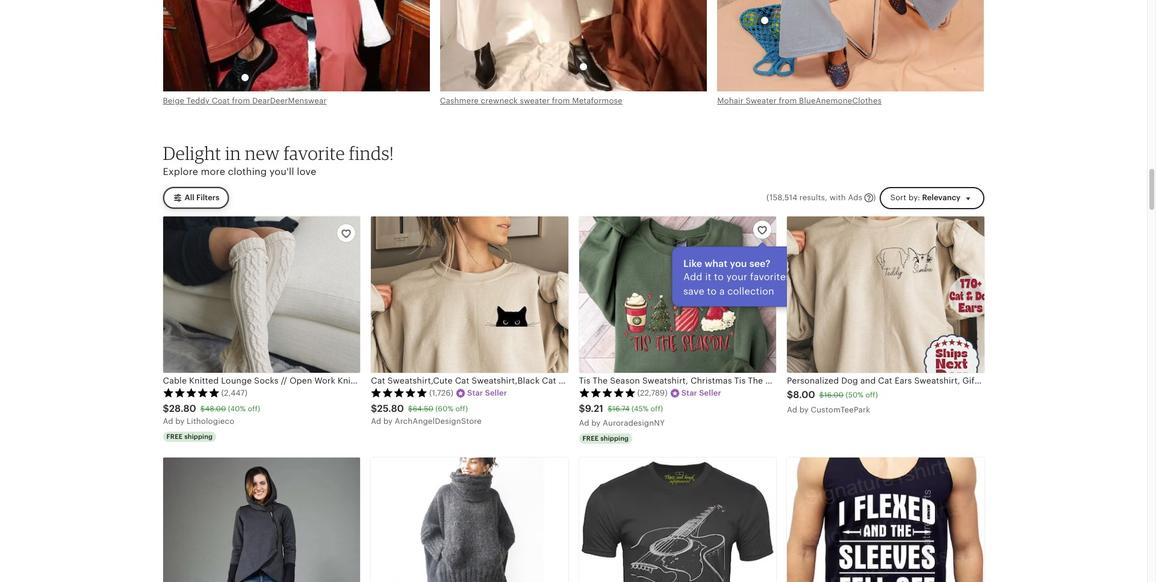 Task type: locate. For each thing, give the bounding box(es) containing it.
star seller right the (22,789)
[[681, 389, 721, 398]]

deardeermenswear
[[252, 96, 327, 106]]

a inside like what you see? add it to your favorites and save to a collection
[[719, 286, 725, 297]]

off) for 25.80
[[455, 405, 468, 413]]

lounge up the (2,447)
[[221, 376, 252, 386]]

16.00
[[824, 391, 844, 400]]

star right (1,726)
[[467, 389, 483, 398]]

16.74
[[612, 405, 630, 413]]

mohair
[[717, 96, 744, 106]]

1 horizontal spatial star seller
[[681, 389, 721, 398]]

1 star seller from the left
[[467, 389, 507, 398]]

from
[[232, 96, 250, 106], [552, 96, 570, 106], [779, 96, 797, 106]]

y down "25.80"
[[388, 418, 393, 427]]

b inside the $ 8.00 $ 16.00 (50% off) a d b y customteepark
[[799, 406, 805, 415]]

1 seller from the left
[[485, 389, 507, 398]]

hand knitted sweater, accordion hood, plus size jumper, over size sweater, hand knit jumper, image
[[371, 458, 568, 583]]

shipping down lithologieco
[[184, 433, 213, 441]]

tooltip
[[672, 244, 853, 307]]

crewneck
[[481, 96, 518, 106]]

sweaters for women, asymmetric hoodie, wrap jacket, sweater for women, cyberpunk clothing, futuristic clothing,women hooded jacket,plus size image
[[163, 458, 360, 583]]

//
[[281, 376, 287, 386]]

0 horizontal spatial lounge
[[221, 376, 252, 386]]

1 horizontal spatial socks
[[389, 376, 413, 386]]

cat sweatshirt,cute cat sweatshirt,black cat shirt,cat peeking sweatshirt,womens funny sweatshirt,gift for cats lover,cat mom sweatshirt image
[[371, 217, 568, 373]]

1 horizontal spatial free
[[583, 435, 599, 442]]

socks left //
[[254, 376, 279, 386]]

b down 28.80
[[175, 418, 180, 427]]

a inside $ 28.80 $ 48.00 (40% off) a d b y lithologieco
[[163, 418, 168, 427]]

free down 28.80
[[166, 433, 183, 441]]

(40%
[[228, 405, 246, 413]]

d for 8.00
[[792, 406, 797, 415]]

off)
[[865, 391, 878, 400], [248, 405, 260, 413], [455, 405, 468, 413], [651, 405, 663, 413]]

free shipping
[[166, 433, 213, 441], [583, 435, 629, 442]]

like
[[683, 258, 702, 270]]

you
[[730, 258, 747, 270]]

a inside $ 9.21 $ 16.74 (45% off) a d b y auroradesignny
[[579, 419, 584, 428]]

with
[[830, 193, 846, 202]]

shipping for 28.80
[[184, 433, 213, 441]]

save
[[683, 286, 704, 297]]

filters
[[196, 193, 219, 203]]

0 vertical spatial to
[[714, 271, 724, 283]]

b down "25.80"
[[383, 418, 388, 427]]

y down "8.00"
[[804, 406, 809, 415]]

off) right (50%
[[865, 391, 878, 400]]

y inside $ 28.80 $ 48.00 (40% off) a d b y lithologieco
[[180, 418, 185, 427]]

d inside $ 28.80 $ 48.00 (40% off) a d b y lithologieco
[[168, 418, 173, 427]]

y down 28.80
[[180, 418, 185, 427]]

)
[[873, 193, 876, 202]]

d inside $ 9.21 $ 16.74 (45% off) a d b y auroradesignny
[[584, 419, 589, 428]]

see?
[[749, 258, 771, 270]]

1 star from the left
[[467, 389, 483, 398]]

b inside $ 9.21 $ 16.74 (45% off) a d b y auroradesignny
[[591, 419, 597, 428]]

d down "25.80"
[[376, 418, 381, 427]]

1 horizontal spatial from
[[552, 96, 570, 106]]

$ down cable
[[163, 403, 169, 415]]

y inside $ 9.21 $ 16.74 (45% off) a d b y auroradesignny
[[596, 419, 601, 428]]

off) inside $ 25.80 $ 64.50 (60% off) a d b y archangeldesignstore
[[455, 405, 468, 413]]

from right sweater
[[552, 96, 570, 106]]

b inside $ 28.80 $ 48.00 (40% off) a d b y lithologieco
[[175, 418, 180, 427]]

metaformose
[[572, 96, 622, 106]]

y for 8.00
[[804, 406, 809, 415]]

sort
[[890, 193, 906, 202]]

$ left 16.00
[[787, 390, 793, 401]]

off) down the (22,789)
[[651, 405, 663, 413]]

star for 25.80
[[467, 389, 483, 398]]

to
[[714, 271, 724, 283], [707, 286, 717, 297]]

5 out of 5 stars image for 25.80
[[371, 389, 428, 398]]

free shipping for 9.21
[[583, 435, 629, 442]]

0 horizontal spatial 5 out of 5 stars image
[[163, 389, 219, 398]]

clothing
[[228, 166, 267, 178]]

$
[[787, 390, 793, 401], [819, 391, 824, 400], [163, 403, 169, 415], [371, 403, 377, 415], [579, 403, 585, 415], [200, 405, 205, 413], [408, 405, 413, 413], [608, 405, 612, 413]]

1 horizontal spatial lounge
[[356, 376, 387, 386]]

free shipping down $ 9.21 $ 16.74 (45% off) a d b y auroradesignny at the bottom
[[583, 435, 629, 442]]

2 star seller from the left
[[681, 389, 721, 398]]

delight
[[163, 142, 221, 164]]

2 from from the left
[[552, 96, 570, 106]]

$ 25.80 $ 64.50 (60% off) a d b y archangeldesignstore
[[371, 403, 482, 427]]

2 socks from the left
[[389, 376, 413, 386]]

$ 8.00 $ 16.00 (50% off) a d b y customteepark
[[787, 390, 878, 415]]

2 horizontal spatial 5 out of 5 stars image
[[579, 389, 636, 398]]

favorite
[[284, 142, 345, 164]]

1 lounge from the left
[[221, 376, 252, 386]]

(1,726)
[[429, 389, 453, 398]]

$ up lithologieco
[[200, 405, 205, 413]]

2 5 out of 5 stars image from the left
[[371, 389, 428, 398]]

2 star from the left
[[681, 389, 697, 398]]

b
[[799, 406, 805, 415], [175, 418, 180, 427], [383, 418, 388, 427], [591, 419, 597, 428]]

a for 28.80
[[163, 418, 168, 427]]

shipping
[[184, 433, 213, 441], [600, 435, 629, 442]]

lithologieco
[[187, 418, 234, 427]]

b down "8.00"
[[799, 406, 805, 415]]

(22,789)
[[637, 389, 668, 398]]

y inside $ 25.80 $ 64.50 (60% off) a d b y archangeldesignstore
[[388, 418, 393, 427]]

socks
[[254, 376, 279, 386], [389, 376, 413, 386]]

5 out of 5 stars image up "25.80"
[[371, 389, 428, 398]]

work
[[315, 376, 335, 386]]

0 horizontal spatial from
[[232, 96, 250, 106]]

( 158,514 results,
[[766, 193, 827, 202]]

shipping down $ 9.21 $ 16.74 (45% off) a d b y auroradesignny at the bottom
[[600, 435, 629, 442]]

d down "8.00"
[[792, 406, 797, 415]]

28.80
[[169, 403, 196, 415]]

all filters button
[[163, 187, 228, 209]]

to right the it
[[714, 271, 724, 283]]

off) inside $ 28.80 $ 48.00 (40% off) a d b y lithologieco
[[248, 405, 260, 413]]

0 horizontal spatial star seller
[[467, 389, 507, 398]]

seller right (1,726)
[[485, 389, 507, 398]]

1 horizontal spatial seller
[[699, 389, 721, 398]]

0 horizontal spatial star
[[467, 389, 483, 398]]

a inside $ 25.80 $ 64.50 (60% off) a d b y archangeldesignstore
[[371, 418, 376, 427]]

d inside the $ 8.00 $ 16.00 (50% off) a d b y customteepark
[[792, 406, 797, 415]]

off) inside $ 9.21 $ 16.74 (45% off) a d b y auroradesignny
[[651, 405, 663, 413]]

knit
[[338, 376, 354, 386]]

a for 25.80
[[371, 418, 376, 427]]

love
[[297, 166, 316, 178]]

5 out of 5 stars image up 9.21
[[579, 389, 636, 398]]

relevancy
[[922, 193, 961, 202]]

y
[[804, 406, 809, 415], [180, 418, 185, 427], [388, 418, 393, 427], [596, 419, 601, 428]]

a for 8.00
[[787, 406, 792, 415]]

off) right (40%
[[248, 405, 260, 413]]

beige teddy coat from deardeermenswear
[[163, 96, 327, 106]]

1 from from the left
[[232, 96, 250, 106]]

to down the it
[[707, 286, 717, 297]]

from right 'sweater'
[[779, 96, 797, 106]]

48.00
[[205, 405, 226, 413]]

(
[[766, 193, 769, 202]]

3 5 out of 5 stars image from the left
[[579, 389, 636, 398]]

1 5 out of 5 stars image from the left
[[163, 389, 219, 398]]

2 seller from the left
[[699, 389, 721, 398]]

off) for 8.00
[[865, 391, 878, 400]]

1 horizontal spatial free shipping
[[583, 435, 629, 442]]

1 horizontal spatial 5 out of 5 stars image
[[371, 389, 428, 398]]

0 horizontal spatial socks
[[254, 376, 279, 386]]

b inside $ 25.80 $ 64.50 (60% off) a d b y archangeldesignstore
[[383, 418, 388, 427]]

$ left 16.74
[[579, 403, 585, 415]]

seller for 9.21
[[699, 389, 721, 398]]

5 out of 5 stars image for 28.80
[[163, 389, 219, 398]]

a
[[719, 286, 725, 297], [787, 406, 792, 415], [163, 418, 168, 427], [371, 418, 376, 427], [579, 419, 584, 428]]

off) right (60% at the bottom of the page
[[455, 405, 468, 413]]

free for 9.21
[[583, 435, 599, 442]]

delight in new favorite finds! explore more clothing you'll love
[[163, 142, 394, 178]]

y for 9.21
[[596, 419, 601, 428]]

$ left 64.50
[[371, 403, 377, 415]]

off) for 28.80
[[248, 405, 260, 413]]

d for 25.80
[[376, 418, 381, 427]]

0 horizontal spatial seller
[[485, 389, 507, 398]]

2 horizontal spatial from
[[779, 96, 797, 106]]

d for 28.80
[[168, 418, 173, 427]]

b for 28.80
[[175, 418, 180, 427]]

0 horizontal spatial free shipping
[[166, 433, 213, 441]]

d down 28.80
[[168, 418, 173, 427]]

5 out of 5 stars image down knitted on the left bottom
[[163, 389, 219, 398]]

b down 9.21
[[591, 419, 597, 428]]

from for metaformose
[[552, 96, 570, 106]]

cashmere crewneck sweater from metaformose
[[440, 96, 622, 106]]

0 horizontal spatial shipping
[[184, 433, 213, 441]]

lounge right knit
[[356, 376, 387, 386]]

5 out of 5 stars image
[[163, 389, 219, 398], [371, 389, 428, 398], [579, 389, 636, 398]]

0 horizontal spatial free
[[166, 433, 183, 441]]

1 horizontal spatial star
[[681, 389, 697, 398]]

and
[[793, 271, 811, 283]]

d down 9.21
[[584, 419, 589, 428]]

off) for 9.21
[[651, 405, 663, 413]]

from right coat on the left of page
[[232, 96, 250, 106]]

off) inside the $ 8.00 $ 16.00 (50% off) a d b y customteepark
[[865, 391, 878, 400]]

1 horizontal spatial shipping
[[600, 435, 629, 442]]

free shipping down lithologieco
[[166, 433, 213, 441]]

star seller
[[467, 389, 507, 398], [681, 389, 721, 398]]

free
[[166, 433, 183, 441], [583, 435, 599, 442]]

2 lounge from the left
[[356, 376, 387, 386]]

lounge
[[221, 376, 252, 386], [356, 376, 387, 386]]

seller
[[485, 389, 507, 398], [699, 389, 721, 398]]

y inside the $ 8.00 $ 16.00 (50% off) a d b y customteepark
[[804, 406, 809, 415]]

d
[[792, 406, 797, 415], [168, 418, 173, 427], [376, 418, 381, 427], [584, 419, 589, 428]]

a inside the $ 8.00 $ 16.00 (50% off) a d b y customteepark
[[787, 406, 792, 415]]

y down 9.21
[[596, 419, 601, 428]]

sweater
[[520, 96, 550, 106]]

free down 9.21
[[583, 435, 599, 442]]

socks up "25.80"
[[389, 376, 413, 386]]

d inside $ 25.80 $ 64.50 (60% off) a d b y archangeldesignstore
[[376, 418, 381, 427]]

star right the (22,789)
[[681, 389, 697, 398]]

auroradesignny
[[603, 419, 665, 428]]

star seller right (1,726)
[[467, 389, 507, 398]]

seller right the (22,789)
[[699, 389, 721, 398]]

image containing listing mohair sweater from blueanemoneclothes image
[[717, 0, 984, 92]]



Task type: describe. For each thing, give the bounding box(es) containing it.
1 vertical spatial to
[[707, 286, 717, 297]]

b for 25.80
[[383, 418, 388, 427]]

your
[[726, 271, 747, 283]]

like what you see? add it to your favorites and save to a collection
[[683, 258, 811, 297]]

b for 9.21
[[591, 419, 597, 428]]

from for deardeermenswear
[[232, 96, 250, 106]]

$ right "8.00"
[[819, 391, 824, 400]]

knitted
[[189, 376, 219, 386]]

cable
[[163, 376, 187, 386]]

results,
[[800, 193, 827, 202]]

sort by: relevancy
[[890, 193, 961, 202]]

(45%
[[632, 405, 649, 413]]

acoustic guitar t-shirt musician tee think out loud apparel, guitar player shirt gift for men cool band shirt music lover artist man gift image
[[579, 458, 776, 583]]

shipping for 9.21
[[600, 435, 629, 442]]

free shipping for 28.80
[[166, 433, 213, 441]]

what
[[705, 258, 728, 270]]

i flexed and sleeves fell off tank gym workout train flex mens womens funny tank top shirt fitness t-shirt made in usa tshirt image
[[787, 458, 984, 583]]

by:
[[909, 193, 920, 202]]

1 socks from the left
[[254, 376, 279, 386]]

(60%
[[435, 405, 453, 413]]

all
[[185, 193, 194, 203]]

free for 28.80
[[166, 433, 183, 441]]

cable knitted lounge socks // open work knit lounge socks image
[[163, 217, 360, 373]]

$ right 9.21
[[608, 405, 612, 413]]

158,514
[[769, 193, 797, 202]]

beige teddy coat from deardeermenswear link
[[163, 96, 327, 106]]

$ 9.21 $ 16.74 (45% off) a d b y auroradesignny
[[579, 403, 665, 428]]

3 from from the left
[[779, 96, 797, 106]]

b for 8.00
[[799, 406, 805, 415]]

favorites
[[750, 271, 791, 283]]

image containing listing beige teddy coat from deardeermenswear image
[[163, 0, 430, 92]]

personalized dog and cat ears sweatshirt, gift for pet mom, dog name shirt, pet memorial tee, new pet owner gift, custom cat breeds ears image
[[787, 217, 984, 373]]

$ 28.80 $ 48.00 (40% off) a d b y lithologieco
[[163, 403, 260, 427]]

all filters
[[185, 193, 219, 203]]

cashmere crewneck sweater from metaformose link
[[440, 96, 622, 106]]

finds!
[[349, 142, 394, 164]]

with ads
[[830, 193, 862, 202]]

customteepark
[[811, 406, 870, 415]]

in
[[225, 142, 241, 164]]

collection
[[727, 286, 774, 297]]

teddy
[[187, 96, 210, 106]]

it
[[705, 271, 711, 283]]

cashmere
[[440, 96, 479, 106]]

star seller for 25.80
[[467, 389, 507, 398]]

8.00
[[793, 390, 815, 401]]

star seller for 9.21
[[681, 389, 721, 398]]

you'll
[[269, 166, 294, 178]]

open
[[290, 376, 312, 386]]

mohair sweater from blueanemoneclothes
[[717, 96, 882, 106]]

d for 9.21
[[584, 419, 589, 428]]

seller for 25.80
[[485, 389, 507, 398]]

star for 9.21
[[681, 389, 697, 398]]

new
[[245, 142, 280, 164]]

5 out of 5 stars image for 9.21
[[579, 389, 636, 398]]

archangeldesignstore
[[395, 418, 482, 427]]

(50%
[[846, 391, 864, 400]]

sweater
[[746, 96, 777, 106]]

add
[[683, 271, 703, 283]]

explore
[[163, 166, 198, 178]]

mohair sweater from blueanemoneclothes link
[[717, 96, 882, 106]]

tooltip containing like what you see?
[[672, 244, 853, 307]]

(2,447)
[[221, 389, 247, 398]]

coat
[[212, 96, 230, 106]]

25.80
[[377, 403, 404, 415]]

beige
[[163, 96, 184, 106]]

cable knitted lounge socks // open work knit lounge socks
[[163, 376, 413, 386]]

y for 25.80
[[388, 418, 393, 427]]

y for 28.80
[[180, 418, 185, 427]]

9.21
[[585, 403, 603, 415]]

ads
[[848, 193, 862, 202]]

$ right "25.80"
[[408, 405, 413, 413]]

64.50
[[413, 405, 433, 413]]

more
[[201, 166, 225, 178]]

tis the season sweatshirt, christmas tis the season sweatshirt, merry christmas shirt, christmas sweatshirt, cute winter hoodie image
[[579, 217, 776, 373]]

image containing listing cashmere crewneck sweater from metaformose image
[[440, 0, 707, 92]]

a for 9.21
[[579, 419, 584, 428]]

blueanemoneclothes
[[799, 96, 882, 106]]



Task type: vqa. For each thing, say whether or not it's contained in the screenshot.
8.00's y
yes



